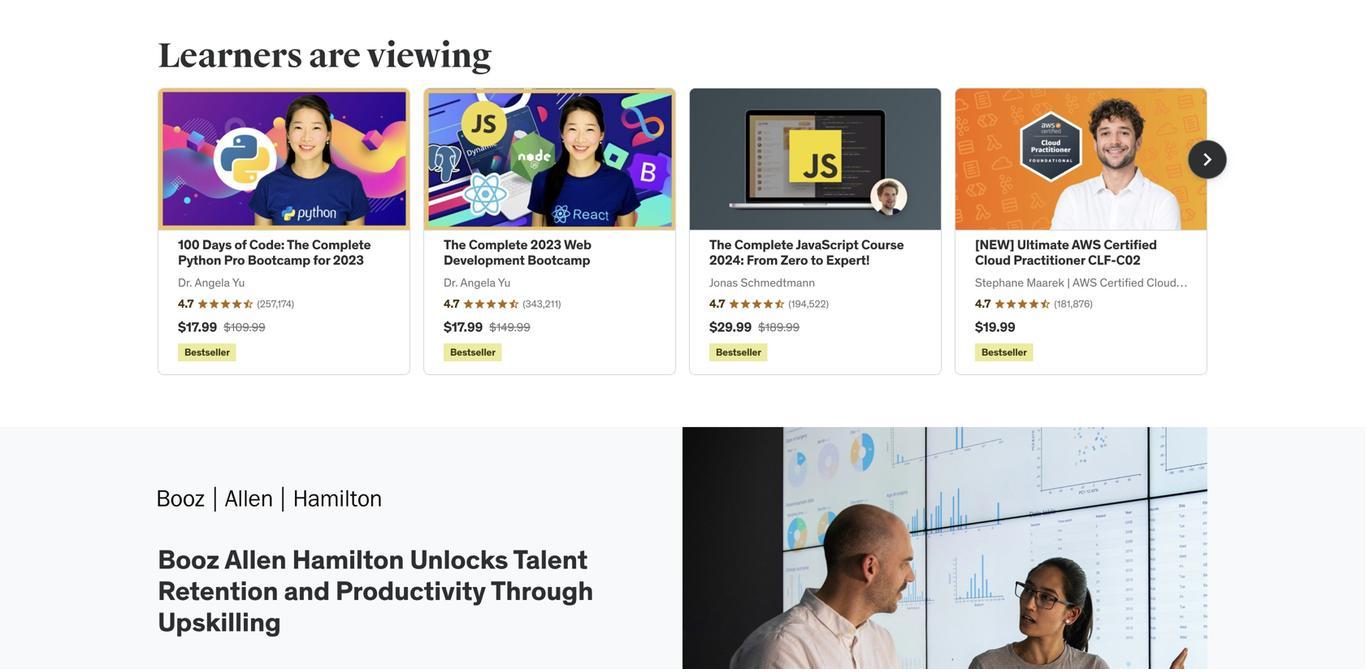 Task type: locate. For each thing, give the bounding box(es) containing it.
bootcamp inside the complete 2023 web development bootcamp
[[528, 252, 590, 269]]

the complete javascript course 2024: from zero to expert!
[[710, 237, 904, 269]]

from
[[747, 252, 778, 269]]

1 complete from the left
[[312, 237, 371, 253]]

1 horizontal spatial complete
[[469, 237, 528, 253]]

ultimate
[[1017, 237, 1070, 253]]

to
[[811, 252, 824, 269]]

complete
[[312, 237, 371, 253], [469, 237, 528, 253], [735, 237, 794, 253]]

100 days of code: the complete python pro bootcamp for 2023
[[178, 237, 371, 269]]

0 horizontal spatial 2023
[[333, 252, 364, 269]]

the
[[287, 237, 309, 253], [444, 237, 466, 253], [710, 237, 732, 253]]

bootcamp right of at the left top of the page
[[248, 252, 311, 269]]

retention
[[158, 575, 278, 608]]

practitioner
[[1014, 252, 1086, 269]]

1 horizontal spatial bootcamp
[[528, 252, 590, 269]]

0 horizontal spatial bootcamp
[[248, 252, 311, 269]]

2023 left web
[[531, 237, 562, 253]]

the complete javascript course 2024: from zero to expert! link
[[710, 237, 904, 269]]

2024:
[[710, 252, 744, 269]]

1 the from the left
[[287, 237, 309, 253]]

the inside the complete javascript course 2024: from zero to expert!
[[710, 237, 732, 253]]

learners
[[158, 35, 303, 77]]

3 complete from the left
[[735, 237, 794, 253]]

and
[[284, 575, 330, 608]]

the inside the complete 2023 web development bootcamp
[[444, 237, 466, 253]]

viewing
[[367, 35, 492, 77]]

complete inside the complete 2023 web development bootcamp
[[469, 237, 528, 253]]

complete inside the complete javascript course 2024: from zero to expert!
[[735, 237, 794, 253]]

0 horizontal spatial complete
[[312, 237, 371, 253]]

javascript
[[796, 237, 859, 253]]

2 complete from the left
[[469, 237, 528, 253]]

2023
[[531, 237, 562, 253], [333, 252, 364, 269]]

2 the from the left
[[444, 237, 466, 253]]

clf-
[[1088, 252, 1117, 269]]

the complete 2023 web development bootcamp
[[444, 237, 592, 269]]

1 horizontal spatial the
[[444, 237, 466, 253]]

2 bootcamp from the left
[[528, 252, 590, 269]]

3 the from the left
[[710, 237, 732, 253]]

course
[[862, 237, 904, 253]]

c02
[[1117, 252, 1141, 269]]

next image
[[1195, 147, 1221, 173]]

aws
[[1072, 237, 1101, 253]]

2023 right for
[[333, 252, 364, 269]]

2 horizontal spatial complete
[[735, 237, 794, 253]]

of
[[234, 237, 247, 253]]

expert!
[[826, 252, 870, 269]]

bootcamp right development
[[528, 252, 590, 269]]

1 bootcamp from the left
[[248, 252, 311, 269]]

upskilling
[[158, 606, 281, 639]]

web
[[564, 237, 592, 253]]

hamilton
[[292, 544, 404, 576]]

booz allen hamilton image
[[158, 480, 381, 519]]

2 horizontal spatial the
[[710, 237, 732, 253]]

1 horizontal spatial 2023
[[531, 237, 562, 253]]

learners are viewing
[[158, 35, 492, 77]]

the for 2024:
[[710, 237, 732, 253]]

0 horizontal spatial the
[[287, 237, 309, 253]]

certified
[[1104, 237, 1157, 253]]

bootcamp inside the "100 days of code: the complete python pro bootcamp for 2023"
[[248, 252, 311, 269]]

bootcamp
[[248, 252, 311, 269], [528, 252, 590, 269]]

the inside the "100 days of code: the complete python pro bootcamp for 2023"
[[287, 237, 309, 253]]



Task type: describe. For each thing, give the bounding box(es) containing it.
100 days of code: the complete python pro bootcamp for 2023 link
[[178, 237, 371, 269]]

zero
[[781, 252, 808, 269]]

[new]
[[975, 237, 1015, 253]]

python
[[178, 252, 221, 269]]

[new] ultimate aws certified cloud practitioner clf-c02 link
[[975, 237, 1157, 269]]

days
[[202, 237, 232, 253]]

are
[[309, 35, 361, 77]]

the complete 2023 web development bootcamp link
[[444, 237, 592, 269]]

complete for 2024:
[[735, 237, 794, 253]]

pro
[[224, 252, 245, 269]]

2023 inside the complete 2023 web development bootcamp
[[531, 237, 562, 253]]

development
[[444, 252, 525, 269]]

booz
[[158, 544, 220, 576]]

talent
[[513, 544, 588, 576]]

complete for development
[[469, 237, 528, 253]]

productivity
[[336, 575, 486, 608]]

2023 inside the "100 days of code: the complete python pro bootcamp for 2023"
[[333, 252, 364, 269]]

code:
[[249, 237, 285, 253]]

[new] ultimate aws certified cloud practitioner clf-c02
[[975, 237, 1157, 269]]

through
[[491, 575, 594, 608]]

for
[[313, 252, 330, 269]]

the for development
[[444, 237, 466, 253]]

complete inside the "100 days of code: the complete python pro bootcamp for 2023"
[[312, 237, 371, 253]]

carousel element
[[158, 88, 1227, 376]]

allen
[[225, 544, 287, 576]]

unlocks
[[410, 544, 508, 576]]

100
[[178, 237, 200, 253]]

cloud
[[975, 252, 1011, 269]]

booz allen hamilton unlocks talent retention and productivity through upskilling
[[158, 544, 594, 639]]



Task type: vqa. For each thing, say whether or not it's contained in the screenshot.
The Complete 2023 Web Development Bootcamp link
yes



